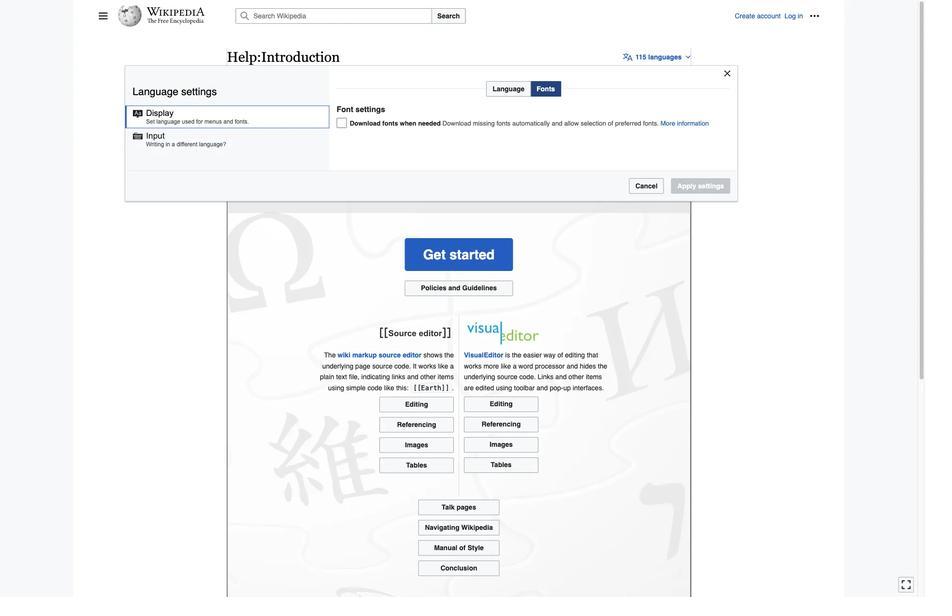 Task type: describe. For each thing, give the bounding box(es) containing it.
become
[[471, 189, 495, 197]]

indicating
[[361, 373, 390, 381]]

underlying inside is the easier way of editing that works more like a word processor and hides the underlying source code. links and other items are edited using toolbar and pop-up interfaces.
[[464, 373, 495, 381]]

from wikipedia, the free encyclopedia
[[227, 90, 342, 97]]

each
[[320, 189, 334, 197]]

different
[[177, 141, 197, 148]]

items inside shows the underlying page source code. it works like a plain text file, indicating links and other items using simple code like this:
[[438, 373, 454, 381]]

more
[[484, 362, 499, 370]]

contributing.
[[533, 179, 570, 186]]

other inside shows the underlying page source code. it works like a plain text file, indicating links and other items using simple code like this:
[[420, 373, 436, 381]]

navigating wikipedia
[[425, 524, 493, 531]]

wiki markup source editor link
[[338, 352, 422, 359]]

in inside interested in contributing. it covers all the basics, and each tutorial takes only a few minutes, so you can become a proficient
[[526, 179, 532, 186]]

get started
[[423, 247, 495, 263]]

Search search field
[[224, 8, 735, 24]]

:
[[257, 49, 261, 65]]

0 horizontal spatial like
[[384, 384, 394, 392]]

links
[[392, 373, 405, 381]]

languages
[[648, 53, 682, 61]]

log in and more options image
[[810, 11, 820, 21]]

proficient
[[503, 189, 530, 197]]

selection
[[581, 119, 606, 127]]

wikipedia,
[[245, 90, 276, 97]]

is the easier way of editing that works more like a word processor and hides the underlying source code. links and other items are edited using toolbar and pop-up interfaces.
[[464, 352, 607, 392]]

is
[[505, 352, 510, 359]]

all
[[600, 179, 606, 186]]

wikipedia image
[[147, 7, 205, 16]]

of inside is the easier way of editing that works more like a word processor and hides the underlying source code. links and other items are edited using toolbar and pop-up interfaces.
[[558, 352, 563, 359]]

in inside personal tools navigation
[[798, 12, 803, 20]]

cancel
[[635, 182, 658, 190]]

a left few
[[391, 189, 395, 197]]

referencing for referencing link for left tables link's images link
[[397, 421, 436, 428]]

and down editing in the bottom of the page
[[567, 362, 578, 370]]

create account link
[[735, 12, 781, 20]]

encyclopedia
[[303, 90, 342, 97]]

0 horizontal spatial editing
[[405, 400, 428, 408]]

shows the underlying page source code. it works like a plain text file, indicating links and other items using simple code like this:
[[320, 352, 454, 392]]

interested in contributing. it covers all the basics, and each tutorial takes only a few minutes, so you can become a proficient
[[320, 179, 654, 197]]

the
[[324, 352, 336, 359]]

you
[[445, 189, 456, 197]]

language for language settings
[[133, 85, 178, 97]]

conclusion link
[[418, 561, 500, 576]]

introduction to wikipedia
[[358, 110, 560, 130]]

a inside shows the underlying page source code. it works like a plain text file, indicating links and other items using simple code like this:
[[450, 362, 454, 370]]

language
[[156, 118, 180, 125]]

markup
[[352, 352, 377, 359]]

to
[[461, 110, 477, 130]]

menus
[[204, 118, 222, 125]]

set
[[146, 118, 155, 125]]

code. inside is the easier way of editing that works more like a word processor and hides the underlying source code. links and other items are edited using toolbar and pop-up interfaces.
[[519, 373, 536, 381]]

display set language used for menus and fonts.
[[146, 108, 249, 125]]

used
[[182, 118, 194, 125]]

referencing link for left tables link's images link
[[379, 417, 454, 433]]

preferred
[[615, 119, 641, 127]]

apply settings
[[677, 182, 724, 190]]

visualeditor link
[[464, 352, 503, 359]]

navigating
[[425, 524, 460, 531]]

2 horizontal spatial of
[[608, 119, 613, 127]]

more
[[661, 119, 675, 127]]

manual of style link
[[418, 541, 500, 556]]

create account log in
[[735, 12, 803, 20]]

the wiki markup source editor
[[324, 352, 422, 359]]

get started link
[[405, 238, 513, 271]]

referencing link for images link associated with right tables link
[[464, 417, 538, 433]]

file,
[[349, 373, 359, 381]]

0 vertical spatial introduction
[[261, 49, 340, 65]]

talk
[[442, 503, 455, 511]]

settings for font settings
[[356, 105, 385, 114]]

free
[[289, 90, 301, 97]]

edited
[[476, 384, 494, 392]]

introduction to wikipedia main content
[[223, 44, 697, 597]]

in inside input writing in a different language?
[[166, 141, 170, 148]]

1 fonts from the left
[[382, 119, 398, 127]]

can
[[458, 189, 469, 197]]

and right policies
[[448, 284, 460, 292]]

0 vertical spatial source
[[379, 352, 401, 359]]

plain
[[320, 373, 334, 381]]

Search Wikipedia search field
[[236, 8, 432, 24]]

language settings
[[133, 85, 217, 97]]

1 download from the left
[[350, 119, 381, 127]]

apply
[[677, 182, 696, 190]]

it inside shows the underlying page source code. it works like a plain text file, indicating links and other items using simple code like this:
[[413, 362, 417, 370]]

using inside shows the underlying page source code. it works like a plain text file, indicating links and other items using simple code like this:
[[328, 384, 344, 392]]

editing link for referencing link for left tables link's images link
[[379, 397, 454, 412]]

fonts
[[537, 85, 555, 93]]

visualeditor
[[464, 352, 503, 359]]

from
[[227, 90, 243, 97]]

and inside shows the underlying page source code. it works like a plain text file, indicating links and other items using simple code like this:
[[407, 373, 419, 381]]

hides
[[580, 362, 596, 370]]

1 horizontal spatial tables link
[[464, 458, 538, 473]]

interested
[[495, 179, 524, 186]]

guidelines
[[462, 284, 497, 292]]

text
[[336, 373, 347, 381]]

interfaces.
[[573, 384, 604, 392]]

help
[[227, 49, 257, 65]]

the free encyclopedia image
[[147, 18, 204, 25]]

started
[[450, 247, 495, 263]]

policies and guidelines link
[[405, 281, 513, 296]]

account
[[757, 12, 781, 20]]

read link
[[554, 67, 570, 84]]

tutorial
[[336, 189, 357, 197]]

missing
[[473, 119, 495, 127]]

1 vertical spatial introduction
[[358, 110, 456, 130]]

0 horizontal spatial tables link
[[379, 458, 454, 473]]

page
[[355, 362, 370, 370]]

115 languages
[[636, 53, 682, 61]]

covers
[[578, 179, 598, 186]]

shows
[[423, 352, 443, 359]]



Task type: vqa. For each thing, say whether or not it's contained in the screenshot.
View history
no



Task type: locate. For each thing, give the bounding box(es) containing it.
1 horizontal spatial items
[[586, 373, 602, 381]]

and down links
[[537, 384, 548, 392]]

1 horizontal spatial it
[[572, 179, 576, 186]]

referencing down edited
[[482, 420, 521, 428]]

language
[[493, 85, 525, 93], [133, 85, 178, 97]]

automatically
[[512, 119, 550, 127]]

fonts button
[[531, 81, 561, 97]]

create
[[735, 12, 755, 20]]

editing link down edited
[[464, 397, 538, 412]]

only
[[377, 189, 389, 197]]

font settings
[[337, 105, 385, 114]]

0 vertical spatial underlying
[[322, 362, 353, 370]]

language?
[[199, 141, 226, 148]]

and
[[223, 118, 233, 125], [552, 119, 563, 127], [643, 179, 654, 186], [448, 284, 460, 292], [567, 362, 578, 370], [407, 373, 419, 381], [555, 373, 567, 381], [537, 384, 548, 392]]

tables for left tables link
[[406, 461, 427, 469]]

1 horizontal spatial introduction
[[358, 110, 456, 130]]

referencing link down the this:
[[379, 417, 454, 433]]

read
[[554, 72, 570, 80]]

personal tools navigation
[[735, 8, 822, 24]]

0 horizontal spatial items
[[438, 373, 454, 381]]

2 vertical spatial in
[[526, 179, 532, 186]]

pages
[[457, 503, 476, 511]]

download fonts when needed download missing fonts automatically and allow selection of preferred fonts. more information
[[350, 119, 709, 127]]

settings up display set language used for menus and fonts.
[[181, 85, 217, 97]]

1 vertical spatial of
[[558, 352, 563, 359]]

fonts. left more
[[643, 119, 659, 127]]

referencing for referencing link associated with images link associated with right tables link
[[482, 420, 521, 428]]

settings right font
[[356, 105, 385, 114]]

1 horizontal spatial like
[[438, 362, 448, 370]]

underlying up text
[[322, 362, 353, 370]]

menu image
[[98, 11, 108, 21]]

0 horizontal spatial language
[[133, 85, 178, 97]]

policies
[[421, 284, 447, 292]]

[[earth]] .
[[413, 384, 454, 392]]

0 horizontal spatial fonts.
[[235, 118, 249, 125]]

2 using from the left
[[496, 384, 512, 392]]

like left the this:
[[384, 384, 394, 392]]

code. up links
[[394, 362, 411, 370]]

font
[[337, 105, 353, 114]]

it left covers
[[572, 179, 576, 186]]

editing
[[490, 400, 513, 408], [405, 400, 428, 408]]

fonts right missing
[[497, 119, 511, 127]]

1 horizontal spatial in
[[526, 179, 532, 186]]

language inside button
[[493, 85, 525, 93]]

talk pages
[[442, 503, 476, 511]]

0 horizontal spatial images
[[405, 441, 428, 449]]

so
[[436, 189, 444, 197]]

a left 'word'
[[513, 362, 517, 370]]

underlying up edited
[[464, 373, 495, 381]]

and inside display set language used for menus and fonts.
[[223, 118, 233, 125]]

of right way
[[558, 352, 563, 359]]

2 works from the left
[[464, 362, 482, 370]]

for
[[196, 118, 203, 125]]

fonts. inside display set language used for menus and fonts.
[[235, 118, 249, 125]]

0 horizontal spatial settings
[[181, 85, 217, 97]]

images link for left tables link
[[379, 438, 454, 453]]

input writing in a different language?
[[146, 131, 226, 148]]

0 vertical spatial code.
[[394, 362, 411, 370]]

1 horizontal spatial of
[[558, 352, 563, 359]]

[[earth]]
[[413, 384, 450, 392]]

editing link
[[464, 397, 538, 412], [379, 397, 454, 412]]

download
[[350, 119, 381, 127], [443, 119, 471, 127]]

0 horizontal spatial it
[[413, 362, 417, 370]]

works down the visualeditor link
[[464, 362, 482, 370]]

items inside is the easier way of editing that works more like a word processor and hides the underlying source code. links and other items are edited using toolbar and pop-up interfaces.
[[586, 373, 602, 381]]

that
[[587, 352, 598, 359]]

0 vertical spatial of
[[608, 119, 613, 127]]

images link for right tables link
[[464, 437, 538, 453]]

language left fonts
[[493, 85, 525, 93]]

using inside is the easier way of editing that works more like a word processor and hides the underlying source code. links and other items are edited using toolbar and pop-up interfaces.
[[496, 384, 512, 392]]

0 horizontal spatial download
[[350, 119, 381, 127]]

easier
[[523, 352, 542, 359]]

simple
[[346, 384, 366, 392]]

2 vertical spatial settings
[[698, 182, 724, 190]]

using right edited
[[496, 384, 512, 392]]

settings inside button
[[698, 182, 724, 190]]

like inside is the easier way of editing that works more like a word processor and hides the underlying source code. links and other items are edited using toolbar and pop-up interfaces.
[[501, 362, 511, 370]]

1 items from the left
[[438, 373, 454, 381]]

the right 'is'
[[512, 352, 521, 359]]

referencing
[[482, 420, 521, 428], [397, 421, 436, 428]]

0 horizontal spatial of
[[459, 544, 466, 552]]

using down text
[[328, 384, 344, 392]]

0 horizontal spatial works
[[419, 362, 436, 370]]

images for left tables link's images link
[[405, 441, 428, 449]]

takes
[[359, 189, 375, 197]]

other up the '[[earth]]'
[[420, 373, 436, 381]]

items up .
[[438, 373, 454, 381]]

underlying inside shows the underlying page source code. it works like a plain text file, indicating links and other items using simple code like this:
[[322, 362, 353, 370]]

fullscreen image
[[902, 580, 911, 590]]

1 vertical spatial wikipedia
[[461, 524, 493, 531]]

pop-
[[550, 384, 563, 392]]

wikipedia inside 'link'
[[461, 524, 493, 531]]

referencing link
[[464, 417, 538, 433], [379, 417, 454, 433]]

0 vertical spatial in
[[798, 12, 803, 20]]

this:
[[396, 384, 409, 392]]

1 horizontal spatial editing link
[[464, 397, 538, 412]]

1 horizontal spatial referencing
[[482, 420, 521, 428]]

wikipedia:visualeditor/user guide image
[[464, 320, 541, 347]]

2 items from the left
[[586, 373, 602, 381]]

basics,
[[620, 179, 641, 186]]

0 vertical spatial wikipedia
[[482, 110, 560, 130]]

in up proficient
[[526, 179, 532, 186]]

it down editor
[[413, 362, 417, 370]]

0 horizontal spatial using
[[328, 384, 344, 392]]

apply settings button
[[671, 178, 730, 194]]

1 horizontal spatial using
[[496, 384, 512, 392]]

editing down the this:
[[405, 400, 428, 408]]

log in link
[[785, 12, 803, 20]]

language button
[[486, 81, 531, 97]]

1 horizontal spatial tables
[[491, 461, 512, 469]]

2 horizontal spatial like
[[501, 362, 511, 370]]

0 horizontal spatial fonts
[[382, 119, 398, 127]]

navigating wikipedia link
[[418, 520, 500, 536]]

source down more
[[497, 373, 517, 381]]

images
[[490, 441, 513, 448], [405, 441, 428, 449]]

of left style
[[459, 544, 466, 552]]

1 horizontal spatial settings
[[356, 105, 385, 114]]

download down 'font settings'
[[350, 119, 381, 127]]

2 vertical spatial of
[[459, 544, 466, 552]]

input
[[146, 131, 165, 140]]

items up interfaces.
[[586, 373, 602, 381]]

works inside is the easier way of editing that works more like a word processor and hides the underlying source code. links and other items are edited using toolbar and pop-up interfaces.
[[464, 362, 482, 370]]

code. down 'word'
[[519, 373, 536, 381]]

fonts. right menus
[[235, 118, 249, 125]]

manual of style
[[434, 544, 484, 552]]

settings for language settings
[[181, 85, 217, 97]]

the right 'hides'
[[598, 362, 607, 370]]

search button
[[432, 8, 466, 24]]

1 horizontal spatial language
[[493, 85, 525, 93]]

when
[[400, 119, 416, 127]]

2 vertical spatial source
[[497, 373, 517, 381]]

1 vertical spatial it
[[413, 362, 417, 370]]

editing link for referencing link associated with images link associated with right tables link
[[464, 397, 538, 412]]

in right log
[[798, 12, 803, 20]]

a inside is the easier way of editing that works more like a word processor and hides the underlying source code. links and other items are edited using toolbar and pop-up interfaces.
[[513, 362, 517, 370]]

0 horizontal spatial editing link
[[379, 397, 454, 412]]

0 horizontal spatial tables
[[406, 461, 427, 469]]

0 horizontal spatial introduction
[[261, 49, 340, 65]]

1 horizontal spatial underlying
[[464, 373, 495, 381]]

1 vertical spatial in
[[166, 141, 170, 148]]

code. inside shows the underlying page source code. it works like a plain text file, indicating links and other items using simple code like this:
[[394, 362, 411, 370]]

referencing down the this:
[[397, 421, 436, 428]]

1 horizontal spatial editing
[[490, 400, 513, 408]]

editor
[[403, 352, 422, 359]]

0 horizontal spatial in
[[166, 141, 170, 148]]

and right "basics,"
[[643, 179, 654, 186]]

log
[[785, 12, 796, 20]]

2 horizontal spatial in
[[798, 12, 803, 20]]

settings right apply
[[698, 182, 724, 190]]

of right selection
[[608, 119, 613, 127]]

and up pop-
[[555, 373, 567, 381]]

fonts left when on the left top of the page
[[382, 119, 398, 127]]

1 vertical spatial source
[[372, 362, 393, 370]]

policies and guidelines
[[421, 284, 497, 292]]

talk pages link
[[418, 500, 500, 515]]

2 download from the left
[[443, 119, 471, 127]]

1 using from the left
[[328, 384, 344, 392]]

information
[[677, 119, 709, 127]]

referencing link down edited
[[464, 417, 538, 433]]

1 horizontal spatial works
[[464, 362, 482, 370]]

1 horizontal spatial code.
[[519, 373, 536, 381]]

and left "allow"
[[552, 119, 563, 127]]

the left free
[[278, 90, 287, 97]]

0 horizontal spatial other
[[420, 373, 436, 381]]

up
[[563, 384, 571, 392]]

other inside is the easier way of editing that works more like a word processor and hides the underlying source code. links and other items are edited using toolbar and pop-up interfaces.
[[569, 373, 584, 381]]

code.
[[394, 362, 411, 370], [519, 373, 536, 381]]

1 vertical spatial underlying
[[464, 373, 495, 381]]

language for language
[[493, 85, 525, 93]]

the inside interested in contributing. it covers all the basics, and each tutorial takes only a few minutes, so you can become a proficient
[[608, 179, 618, 186]]

1 vertical spatial code.
[[519, 373, 536, 381]]

conclusion
[[441, 564, 477, 572]]

images for images link associated with right tables link
[[490, 441, 513, 448]]

display
[[146, 108, 174, 118]]

of
[[608, 119, 613, 127], [558, 352, 563, 359], [459, 544, 466, 552]]

works for other
[[419, 362, 436, 370]]

1 horizontal spatial fonts.
[[643, 119, 659, 127]]

0 vertical spatial it
[[572, 179, 576, 186]]

tables for right tables link
[[491, 461, 512, 469]]

underlying
[[322, 362, 353, 370], [464, 373, 495, 381]]

language progressive image
[[623, 52, 633, 62]]

0 horizontal spatial underlying
[[322, 362, 353, 370]]

writing
[[146, 141, 164, 148]]

it inside interested in contributing. it covers all the basics, and each tutorial takes only a few minutes, so you can become a proficient
[[572, 179, 576, 186]]

and inside interested in contributing. it covers all the basics, and each tutorial takes only a few minutes, so you can become a proficient
[[643, 179, 654, 186]]

2 fonts from the left
[[497, 119, 511, 127]]

2 other from the left
[[569, 373, 584, 381]]

like down 'is'
[[501, 362, 511, 370]]

the inside shows the underlying page source code. it works like a plain text file, indicating links and other items using simple code like this:
[[444, 352, 454, 359]]

the right all
[[608, 179, 618, 186]]

0 horizontal spatial images link
[[379, 438, 454, 453]]

source
[[379, 352, 401, 359], [372, 362, 393, 370], [497, 373, 517, 381]]

like down shows
[[438, 362, 448, 370]]

1 works from the left
[[419, 362, 436, 370]]

1 other from the left
[[420, 373, 436, 381]]

few
[[397, 189, 407, 197]]

language up display
[[133, 85, 178, 97]]

works down shows
[[419, 362, 436, 370]]

the
[[278, 90, 287, 97], [608, 179, 618, 186], [444, 352, 454, 359], [512, 352, 521, 359], [598, 362, 607, 370]]

source inside is the easier way of editing that works more like a word processor and hides the underlying source code. links and other items are edited using toolbar and pop-up interfaces.
[[497, 373, 517, 381]]

editing down edited
[[490, 400, 513, 408]]

1 horizontal spatial download
[[443, 119, 471, 127]]

tables link
[[464, 458, 538, 473], [379, 458, 454, 473]]

works for underlying
[[464, 362, 482, 370]]

a inside input writing in a different language?
[[172, 141, 175, 148]]

help:wikitext image
[[377, 320, 454, 347]]

other up up
[[569, 373, 584, 381]]

cancel button
[[629, 178, 664, 194]]

style
[[468, 544, 484, 552]]

wikipedia down language button
[[482, 110, 560, 130]]

0 horizontal spatial referencing link
[[379, 417, 454, 433]]

in right writing
[[166, 141, 170, 148]]

works
[[419, 362, 436, 370], [464, 362, 482, 370]]

2 horizontal spatial settings
[[698, 182, 724, 190]]

a left different
[[172, 141, 175, 148]]

1 vertical spatial settings
[[356, 105, 385, 114]]

a
[[172, 141, 175, 148], [391, 189, 395, 197], [497, 189, 501, 197], [450, 362, 454, 370], [513, 362, 517, 370]]

1 horizontal spatial referencing link
[[464, 417, 538, 433]]

source left editor
[[379, 352, 401, 359]]

1 horizontal spatial images link
[[464, 437, 538, 453]]

115
[[636, 53, 646, 61]]

editing link down the this:
[[379, 397, 454, 412]]

0 vertical spatial settings
[[181, 85, 217, 97]]

download left missing
[[443, 119, 471, 127]]

source inside shows the underlying page source code. it works like a plain text file, indicating links and other items using simple code like this:
[[372, 362, 393, 370]]

a up .
[[450, 362, 454, 370]]

toolbar
[[514, 384, 535, 392]]

1 horizontal spatial images
[[490, 441, 513, 448]]

wikipedia up style
[[461, 524, 493, 531]]

works inside shows the underlying page source code. it works like a plain text file, indicating links and other items using simple code like this:
[[419, 362, 436, 370]]

0 horizontal spatial referencing
[[397, 421, 436, 428]]

1 horizontal spatial other
[[569, 373, 584, 381]]

the right shows
[[444, 352, 454, 359]]

and right menus
[[223, 118, 233, 125]]

a down interested
[[497, 189, 501, 197]]

settings for apply settings
[[698, 182, 724, 190]]

in
[[798, 12, 803, 20], [166, 141, 170, 148], [526, 179, 532, 186]]

allow
[[564, 119, 579, 127]]

word
[[519, 362, 533, 370]]

code
[[368, 384, 382, 392]]

wiki
[[338, 352, 350, 359]]

source down wiki markup source editor link
[[372, 362, 393, 370]]

and right links
[[407, 373, 419, 381]]

0 horizontal spatial code.
[[394, 362, 411, 370]]

1 horizontal spatial fonts
[[497, 119, 511, 127]]



